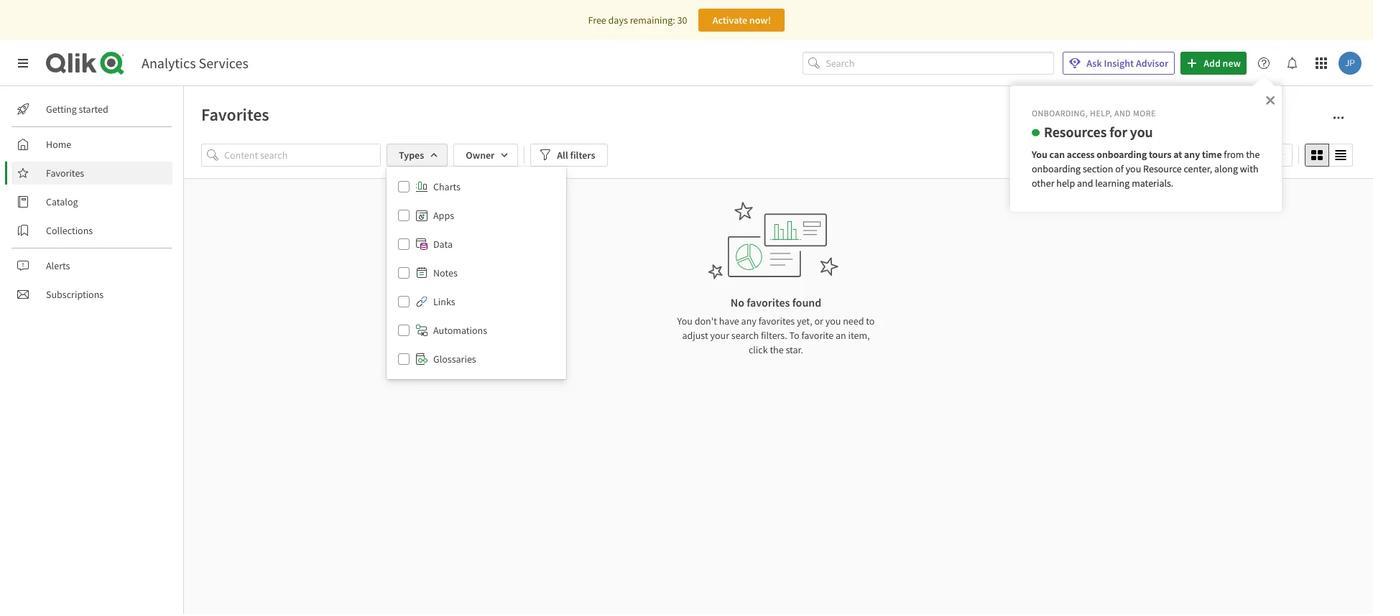 Task type: locate. For each thing, give the bounding box(es) containing it.
0 horizontal spatial the
[[770, 344, 784, 357]]

more actions image
[[1334, 112, 1345, 124]]

onboarding
[[1097, 148, 1148, 161], [1032, 162, 1081, 175]]

favorites up filters.
[[759, 315, 795, 328]]

onboarding down can
[[1032, 162, 1081, 175]]

1 vertical spatial and
[[1078, 177, 1094, 189]]

activate
[[713, 14, 748, 27]]

you down more
[[1131, 123, 1154, 141]]

free
[[588, 14, 607, 27]]

and
[[1115, 108, 1132, 119], [1078, 177, 1094, 189]]

1 vertical spatial you
[[1126, 162, 1142, 175]]

0 vertical spatial favorites
[[201, 104, 269, 126]]

favorites
[[747, 295, 790, 310], [759, 315, 795, 328]]

0 vertical spatial you
[[1032, 148, 1048, 161]]

any inside no favorites found you don't have any favorites yet, or you need to adjust your search filters. to favorite an item, click the star.
[[742, 315, 757, 328]]

or
[[815, 315, 824, 328]]

any
[[1185, 148, 1201, 161], [742, 315, 757, 328]]

favorites right no
[[747, 295, 790, 310]]

0 vertical spatial you
[[1131, 123, 1154, 141]]

the inside no favorites found you don't have any favorites yet, or you need to adjust your search filters. to favorite an item, click the star.
[[770, 344, 784, 357]]

0 horizontal spatial favorites
[[46, 167, 84, 180]]

subscriptions
[[46, 288, 104, 301]]

you inside from the onboarding section of you resource center, along with other help and learning materials.
[[1126, 162, 1142, 175]]

help,
[[1091, 108, 1113, 119]]

you inside no favorites found you don't have any favorites yet, or you need to adjust your search filters. to favorite an item, click the star.
[[826, 315, 841, 328]]

1 vertical spatial favorites
[[46, 167, 84, 180]]

favorites
[[201, 104, 269, 126], [46, 167, 84, 180]]

analytics
[[142, 54, 196, 72]]

0 vertical spatial any
[[1185, 148, 1201, 161]]

1 horizontal spatial favorites
[[201, 104, 269, 126]]

1 horizontal spatial any
[[1185, 148, 1201, 161]]

favorites up catalog
[[46, 167, 84, 180]]

you inside × dialog
[[1032, 148, 1048, 161]]

types
[[399, 149, 424, 162]]

at
[[1174, 148, 1183, 161]]

types button
[[387, 144, 448, 167]]

1 vertical spatial any
[[742, 315, 757, 328]]

onboarding up of
[[1097, 148, 1148, 161]]

home
[[46, 138, 71, 151]]

services
[[199, 54, 249, 72]]

the down filters.
[[770, 344, 784, 357]]

0 horizontal spatial you
[[678, 315, 693, 328]]

1 vertical spatial favorites
[[759, 315, 795, 328]]

onboarding, help, and more
[[1032, 108, 1157, 119]]

0 vertical spatial favorites
[[747, 295, 790, 310]]

0 vertical spatial the
[[1247, 148, 1261, 161]]

filters region
[[201, 141, 1357, 380]]

getting started
[[46, 103, 108, 116]]

searchbar element
[[803, 52, 1055, 75]]

you
[[1131, 123, 1154, 141], [1126, 162, 1142, 175], [826, 315, 841, 328]]

you right or
[[826, 315, 841, 328]]

0 vertical spatial onboarding
[[1097, 148, 1148, 161]]

analytics services
[[142, 54, 249, 72]]

charts
[[434, 180, 461, 193]]

ask
[[1087, 57, 1103, 70]]

you right of
[[1126, 162, 1142, 175]]

search
[[732, 329, 759, 342]]

Content search text field
[[224, 144, 381, 167]]

1 horizontal spatial and
[[1115, 108, 1132, 119]]

used
[[1249, 149, 1270, 162]]

filters
[[570, 149, 596, 162]]

1 vertical spatial the
[[770, 344, 784, 357]]

and down section
[[1078, 177, 1094, 189]]

× button
[[1266, 89, 1276, 109]]

1 vertical spatial onboarding
[[1032, 162, 1081, 175]]

star.
[[786, 344, 804, 357]]

onboarding,
[[1032, 108, 1089, 119]]

along
[[1215, 162, 1239, 175]]

all filters button
[[531, 144, 608, 167]]

for
[[1110, 123, 1128, 141]]

adjust
[[683, 329, 709, 342]]

no favorites found you don't have any favorites yet, or you need to adjust your search filters. to favorite an item, click the star.
[[678, 295, 875, 357]]

no
[[731, 295, 745, 310]]

1 horizontal spatial you
[[1032, 148, 1048, 161]]

from the onboarding section of you resource center, along with other help and learning materials.
[[1032, 148, 1263, 189]]

any for access
[[1185, 148, 1201, 161]]

the up with
[[1247, 148, 1261, 161]]

remaining:
[[630, 14, 676, 27]]

glossaries
[[434, 353, 476, 366]]

any right at
[[1185, 148, 1201, 161]]

insight
[[1105, 57, 1135, 70]]

you
[[1032, 148, 1048, 161], [678, 315, 693, 328]]

the
[[1247, 148, 1261, 161], [770, 344, 784, 357]]

0 horizontal spatial onboarding
[[1032, 162, 1081, 175]]

you up adjust
[[678, 315, 693, 328]]

and up for at the top of the page
[[1115, 108, 1132, 119]]

1 vertical spatial you
[[678, 315, 693, 328]]

started
[[79, 103, 108, 116]]

0 horizontal spatial and
[[1078, 177, 1094, 189]]

advisor
[[1137, 57, 1169, 70]]

resource
[[1144, 162, 1182, 175]]

james peterson image
[[1339, 52, 1362, 75]]

favorite
[[802, 329, 834, 342]]

resources
[[1045, 123, 1107, 141]]

to
[[867, 315, 875, 328]]

any up search
[[742, 315, 757, 328]]

1 horizontal spatial the
[[1247, 148, 1261, 161]]

you left can
[[1032, 148, 1048, 161]]

2 vertical spatial you
[[826, 315, 841, 328]]

you can access onboarding tours at any time
[[1032, 148, 1223, 161]]

can
[[1050, 148, 1065, 161]]

subscriptions link
[[12, 283, 173, 306]]

favorites down services
[[201, 104, 269, 126]]

alerts link
[[12, 255, 173, 278]]

0 horizontal spatial any
[[742, 315, 757, 328]]

catalog
[[46, 196, 78, 208]]

with
[[1241, 162, 1259, 175]]

all
[[557, 149, 568, 162]]

any inside × dialog
[[1185, 148, 1201, 161]]

free days remaining: 30
[[588, 14, 688, 27]]

to
[[790, 329, 800, 342]]



Task type: describe. For each thing, give the bounding box(es) containing it.
filters.
[[761, 329, 788, 342]]

and inside from the onboarding section of you resource center, along with other help and learning materials.
[[1078, 177, 1094, 189]]

resources for you
[[1045, 123, 1154, 141]]

catalog link
[[12, 191, 173, 214]]

center,
[[1184, 162, 1213, 175]]

owner
[[466, 149, 495, 162]]

new
[[1223, 57, 1242, 70]]

alerts
[[46, 260, 70, 272]]

0 vertical spatial and
[[1115, 108, 1132, 119]]

your
[[711, 329, 730, 342]]

recently
[[1211, 149, 1247, 162]]

days
[[609, 14, 628, 27]]

getting
[[46, 103, 77, 116]]

home link
[[12, 133, 173, 156]]

any for found
[[742, 315, 757, 328]]

switch view group
[[1306, 144, 1354, 167]]

navigation pane element
[[0, 92, 183, 312]]

apps
[[434, 209, 454, 222]]

1 horizontal spatial onboarding
[[1097, 148, 1148, 161]]

favorites inside navigation pane "element"
[[46, 167, 84, 180]]

×
[[1266, 89, 1276, 109]]

all filters
[[557, 149, 596, 162]]

30
[[678, 14, 688, 27]]

learning
[[1096, 177, 1130, 189]]

you inside no favorites found you don't have any favorites yet, or you need to adjust your search filters. to favorite an item, click the star.
[[678, 315, 693, 328]]

click
[[749, 344, 768, 357]]

Search text field
[[826, 52, 1055, 75]]

now!
[[750, 14, 772, 27]]

× dialog
[[1010, 86, 1283, 213]]

from
[[1225, 148, 1245, 161]]

activate now!
[[713, 14, 772, 27]]

add new
[[1204, 57, 1242, 70]]

owner button
[[454, 144, 519, 167]]

add
[[1204, 57, 1221, 70]]

ask insight advisor button
[[1064, 52, 1176, 75]]

automations
[[434, 324, 487, 337]]

ask insight advisor
[[1087, 57, 1169, 70]]

don't
[[695, 315, 717, 328]]

add new button
[[1181, 52, 1247, 75]]

Recently used field
[[1202, 144, 1293, 167]]

an
[[836, 329, 847, 342]]

data
[[434, 238, 453, 251]]

need
[[843, 315, 865, 328]]

activate now! link
[[699, 9, 785, 32]]

yet,
[[797, 315, 813, 328]]

more
[[1134, 108, 1157, 119]]

have
[[719, 315, 740, 328]]

help
[[1057, 177, 1076, 189]]

favorites link
[[12, 162, 173, 185]]

section
[[1083, 162, 1114, 175]]

materials.
[[1132, 177, 1174, 189]]

time
[[1203, 148, 1223, 161]]

collections link
[[12, 219, 173, 242]]

close sidebar menu image
[[17, 58, 29, 69]]

notes
[[434, 267, 458, 280]]

getting started link
[[12, 98, 173, 121]]

recently used
[[1211, 149, 1270, 162]]

collections
[[46, 224, 93, 237]]

other
[[1032, 177, 1055, 189]]

analytics services element
[[142, 54, 249, 72]]

tours
[[1150, 148, 1172, 161]]

the inside from the onboarding section of you resource center, along with other help and learning materials.
[[1247, 148, 1261, 161]]

onboarding inside from the onboarding section of you resource center, along with other help and learning materials.
[[1032, 162, 1081, 175]]

access
[[1067, 148, 1095, 161]]

of
[[1116, 162, 1124, 175]]

found
[[793, 295, 822, 310]]

links
[[434, 295, 456, 308]]

item,
[[849, 329, 870, 342]]



Task type: vqa. For each thing, say whether or not it's contained in the screenshot.
"from" at the right
yes



